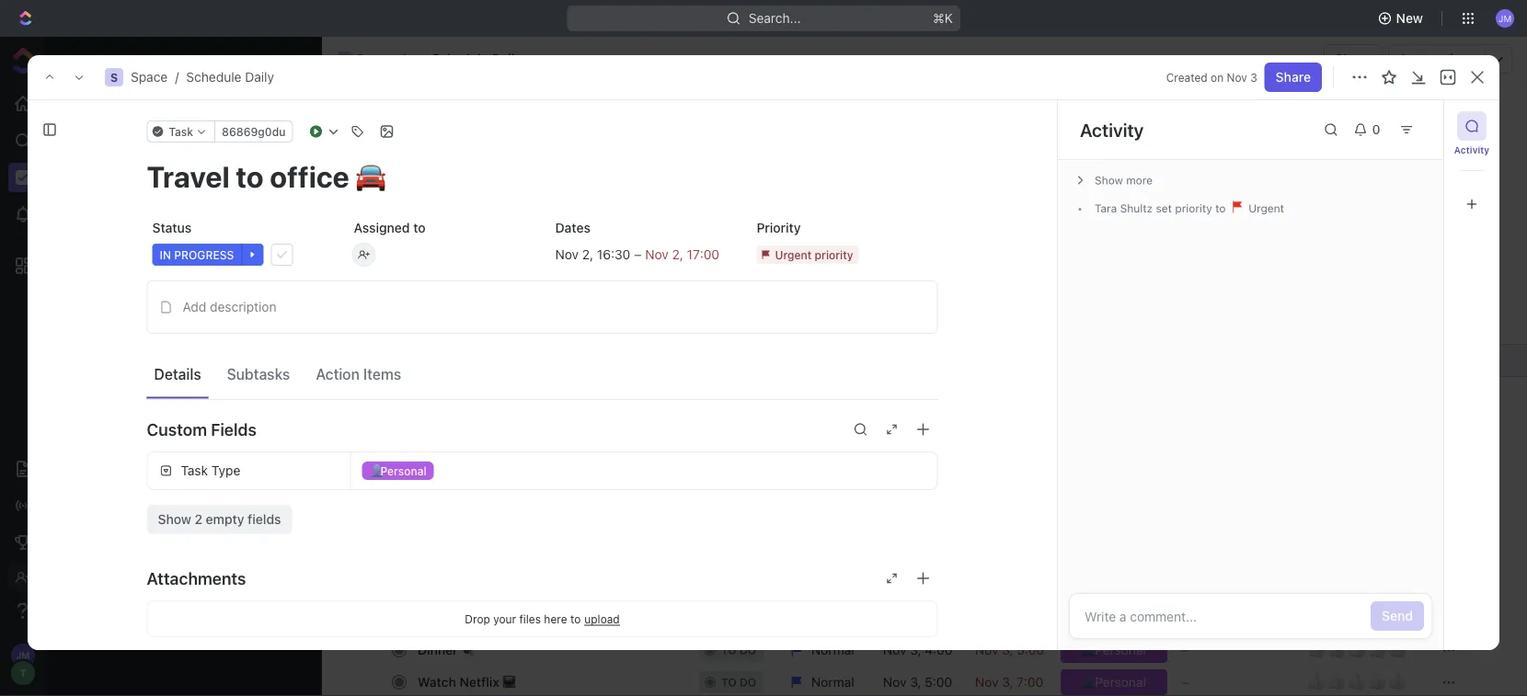 Task type: locate. For each thing, give the bounding box(es) containing it.
task left type
[[181, 463, 208, 479]]

, left '17:00'
[[680, 247, 684, 262]]

urgent
[[1246, 202, 1285, 215]]

2 left empty
[[195, 512, 202, 527]]

1 horizontal spatial ,
[[680, 247, 684, 262]]

1 horizontal spatial activity
[[1455, 144, 1490, 155]]

share right the 3
[[1276, 69, 1311, 85]]

view all spaces
[[73, 398, 165, 413]]

to left "designs"
[[514, 481, 526, 496]]

2 left 16:30
[[582, 247, 590, 262]]

– for 2nd – button
[[1182, 610, 1190, 625]]

task inside dropdown button
[[169, 125, 193, 138]]

1 horizontal spatial show
[[1095, 174, 1123, 187]]

to down 'show more' dropdown button
[[1216, 202, 1226, 215]]

s for s space /
[[342, 53, 348, 64]]

2 for 16:30
[[582, 247, 590, 262]]

1 horizontal spatial add
[[1395, 118, 1419, 133]]

task for task type
[[181, 463, 208, 479]]

everything link
[[54, 129, 314, 158]]

0 horizontal spatial s
[[110, 71, 118, 84]]

grocery link
[[78, 254, 295, 284]]

channels
[[574, 385, 628, 400]]

urgent
[[775, 248, 812, 261]]

action items
[[316, 365, 401, 383]]

2 inside custom fields element
[[195, 512, 202, 527]]

1 vertical spatial activity
[[1455, 144, 1490, 155]]

new
[[1397, 11, 1424, 26]]

0 vertical spatial activity
[[1080, 119, 1144, 140]]

team
[[114, 296, 145, 309]]

exercise
[[481, 610, 532, 625]]

1 vertical spatial add
[[183, 299, 206, 315]]

based
[[581, 481, 618, 496]]

0 horizontal spatial space, , element
[[105, 68, 123, 86]]

1 vertical spatial space, , element
[[105, 68, 123, 86]]

to right assigned
[[413, 220, 426, 236]]

2 left '17:00'
[[672, 247, 680, 262]]

attachments
[[147, 569, 246, 588]]

1 vertical spatial s
[[110, 71, 118, 84]]

1 horizontal spatial /
[[401, 51, 405, 66]]

0 vertical spatial space link
[[131, 69, 168, 85]]

activity inside task sidebar navigation tab list
[[1455, 144, 1490, 155]]

s inside s space /
[[342, 53, 348, 64]]

0 vertical spatial /
[[401, 51, 405, 66]]

💪
[[535, 610, 548, 625]]

add right 0
[[1395, 118, 1419, 133]]

, left 16:30
[[590, 247, 594, 262]]

all right view
[[105, 398, 118, 413]]

share up 0 dropdown button
[[1335, 51, 1371, 66]]

/
[[401, 51, 405, 66], [175, 69, 179, 85]]

share button down new button on the right
[[1324, 44, 1382, 74]]

new button
[[1371, 4, 1435, 33]]

all right check
[[460, 385, 473, 400]]

priority inside 'dropdown button'
[[815, 248, 854, 261]]

nov 2 , 16:30 – nov 2 , 17:00
[[555, 247, 720, 262]]

team space link
[[114, 288, 291, 317]]

task down space / schedule daily
[[169, 125, 193, 138]]

1 vertical spatial ⚒️
[[800, 481, 812, 496]]

86869g0du button
[[214, 121, 293, 143]]

2
[[582, 247, 590, 262], [672, 247, 680, 262], [195, 512, 202, 527]]

space link down everything link
[[114, 160, 291, 190]]

spaces
[[69, 81, 108, 94], [62, 86, 106, 101], [122, 398, 165, 413]]

to inside "task sidebar content" section
[[1216, 202, 1226, 215]]

share button right the 3
[[1265, 63, 1322, 92]]

0 horizontal spatial share
[[1276, 69, 1311, 85]]

check
[[418, 385, 456, 400]]

on
[[1211, 71, 1224, 84], [621, 481, 636, 496]]

drop
[[465, 613, 490, 626]]

0 horizontal spatial ,
[[590, 247, 594, 262]]

0 vertical spatial s
[[342, 53, 348, 64]]

task for task
[[169, 125, 193, 138]]

feedback
[[640, 481, 696, 496]]

fields
[[248, 512, 281, 527]]

add description
[[183, 299, 277, 315]]

all
[[460, 385, 473, 400], [105, 398, 118, 413]]

schedule up the task dropdown button
[[186, 69, 242, 85]]

priority
[[1175, 202, 1213, 215], [815, 248, 854, 261]]

0 horizontal spatial show
[[158, 512, 191, 527]]

0 horizontal spatial add
[[183, 299, 206, 315]]

priority inside "task sidebar content" section
[[1175, 202, 1213, 215]]

status
[[152, 220, 192, 236]]

schedule up grocery
[[109, 232, 160, 246]]

to
[[1216, 202, 1226, 215], [413, 220, 426, 236], [514, 481, 526, 496], [570, 613, 581, 626]]

1 vertical spatial priority
[[815, 248, 854, 261]]

4 – button from the top
[[1171, 666, 1297, 697]]

schedule right s space /
[[432, 51, 489, 66]]

space
[[356, 51, 393, 66], [131, 69, 168, 85], [114, 168, 150, 181], [148, 296, 183, 309]]

breakfast link
[[413, 315, 685, 341]]

space link
[[131, 69, 168, 85], [114, 160, 291, 190]]

show for show more
[[1095, 174, 1123, 187]]

0 vertical spatial on
[[1211, 71, 1224, 84]]

show inside dropdown button
[[1095, 174, 1123, 187]]

automations
[[1399, 51, 1476, 66]]

s for s
[[110, 71, 118, 84]]

priority right set
[[1175, 202, 1213, 215]]

0 horizontal spatial on
[[621, 481, 636, 496]]

0 vertical spatial add
[[1395, 118, 1419, 133]]

1 horizontal spatial priority
[[1175, 202, 1213, 215]]

space, , element
[[338, 52, 352, 66], [105, 68, 123, 86]]

1 horizontal spatial 2
[[582, 247, 590, 262]]

👤personal button
[[351, 453, 937, 490]]

– for 4th – button from the bottom
[[1182, 578, 1190, 593]]

search...
[[749, 11, 801, 26]]

activity down add task "button"
[[1455, 144, 1490, 155]]

0 horizontal spatial nov
[[555, 247, 579, 262]]

add inside add task "button"
[[1395, 118, 1419, 133]]

1 horizontal spatial nov
[[645, 247, 669, 262]]

activity inside "task sidebar content" section
[[1080, 119, 1144, 140]]

fields
[[211, 420, 257, 439]]

add up "observatory" link
[[183, 299, 206, 315]]

priority for set
[[1175, 202, 1213, 215]]

0 horizontal spatial 2
[[195, 512, 202, 527]]

0 horizontal spatial all
[[105, 398, 118, 413]]

on right based
[[621, 481, 636, 496]]

⌘k
[[933, 11, 953, 26]]

show
[[1095, 174, 1123, 187], [158, 512, 191, 527]]

nov right 16:30
[[645, 247, 669, 262]]

on right created
[[1211, 71, 1224, 84]]

task sidebar navigation tab list
[[1452, 111, 1493, 219]]

2 for fields
[[195, 512, 202, 527]]

task type
[[181, 463, 240, 479]]

space link up the task dropdown button
[[131, 69, 168, 85]]

custom fields element
[[147, 452, 938, 535]]

0 vertical spatial show
[[1095, 174, 1123, 187]]

0 vertical spatial space, , element
[[338, 52, 352, 66]]

schedule
[[432, 51, 489, 66], [186, 69, 242, 85], [366, 110, 476, 140], [109, 232, 160, 246]]

nov down dates
[[555, 247, 579, 262]]

0 horizontal spatial /
[[175, 69, 179, 85]]

to right here
[[570, 613, 581, 626]]

details button
[[147, 357, 209, 391]]

watch netflix 📺 link
[[413, 669, 685, 696]]

0 horizontal spatial activity
[[1080, 119, 1144, 140]]

send button
[[1371, 602, 1424, 631]]

⚒️ right the supervisor
[[800, 481, 812, 496]]

add inside add description button
[[183, 299, 206, 315]]

all for view
[[105, 398, 118, 413]]

share
[[1335, 51, 1371, 66], [1276, 69, 1311, 85]]

,
[[590, 247, 594, 262], [680, 247, 684, 262]]

0 horizontal spatial share button
[[1265, 63, 1322, 92]]

nov left the 3
[[1227, 71, 1248, 84]]

add task
[[1395, 118, 1450, 133]]

description
[[210, 299, 277, 315]]

activity up show more
[[1080, 119, 1144, 140]]

priority right urgent
[[815, 248, 854, 261]]

show inside custom fields element
[[158, 512, 191, 527]]

add for add task
[[1395, 118, 1419, 133]]

task inside custom fields element
[[181, 463, 208, 479]]

1 vertical spatial share
[[1276, 69, 1311, 85]]

⚒️ right channels
[[632, 385, 645, 400]]

1 vertical spatial /
[[175, 69, 179, 85]]

supervisor
[[732, 481, 796, 496]]

view all spaces link
[[73, 398, 165, 413]]

task left task sidebar navigation tab list at the right top of the page
[[1422, 118, 1450, 133]]

nov
[[1227, 71, 1248, 84], [555, 247, 579, 262], [645, 247, 669, 262]]

schedule daily link
[[409, 48, 527, 70], [186, 69, 274, 85], [78, 224, 295, 254]]

show left empty
[[158, 512, 191, 527]]

1 horizontal spatial s
[[342, 53, 348, 64]]

1 horizontal spatial all
[[460, 385, 473, 400]]

activity
[[1080, 119, 1144, 140], [1455, 144, 1490, 155]]

1 vertical spatial show
[[158, 512, 191, 527]]

show up tara
[[1095, 174, 1123, 187]]

in progress
[[160, 248, 234, 261]]

send
[[1382, 609, 1413, 624]]

schedule daily
[[432, 51, 522, 66], [366, 110, 546, 140], [109, 232, 191, 246]]

1 horizontal spatial ⚒️
[[800, 481, 812, 496]]

1 horizontal spatial share
[[1335, 51, 1371, 66]]

0 horizontal spatial priority
[[815, 248, 854, 261]]

assigned to
[[354, 220, 426, 236]]

action items button
[[309, 357, 409, 391]]

everything
[[91, 136, 154, 151]]

16:30
[[597, 247, 631, 262]]

view
[[73, 398, 101, 413]]

2 – button from the top
[[1171, 601, 1297, 634]]

0 horizontal spatial ⚒️
[[632, 385, 645, 400]]

3
[[1251, 71, 1258, 84]]

empty
[[206, 512, 244, 527]]

– for second – button from the bottom
[[1182, 642, 1190, 657]]

👤personal
[[369, 465, 427, 477]]

0 vertical spatial priority
[[1175, 202, 1213, 215]]



Task type: vqa. For each thing, say whether or not it's contained in the screenshot.
Task Types
no



Task type: describe. For each thing, give the bounding box(es) containing it.
type
[[211, 463, 240, 479]]

3 – button from the top
[[1171, 634, 1297, 667]]

check all communication channels ⚒️ link
[[413, 379, 685, 406]]

2 horizontal spatial 2
[[672, 247, 680, 262]]

favorites
[[62, 52, 117, 67]]

2 , from the left
[[680, 247, 684, 262]]

add task button
[[1384, 111, 1461, 141]]

– for fourth – button from the top of the page
[[1182, 675, 1190, 690]]

afterwork exercise 💪
[[418, 610, 548, 625]]

1 vertical spatial space link
[[114, 160, 291, 190]]

overdue
[[366, 259, 418, 274]]

🍗
[[458, 449, 471, 464]]

Search tasks... text field
[[1298, 209, 1482, 237]]

2 horizontal spatial nov
[[1227, 71, 1248, 84]]

urgent priority
[[775, 248, 854, 261]]

1 , from the left
[[590, 247, 594, 262]]

revisions
[[456, 481, 511, 496]]

lunch
[[418, 449, 455, 464]]

check all communication channels ⚒️
[[418, 385, 645, 400]]

subtasks button
[[220, 357, 297, 391]]

designs
[[530, 481, 577, 496]]

2 vertical spatial schedule daily
[[109, 232, 191, 246]]

1 – button from the top
[[1171, 569, 1297, 602]]

team space
[[114, 296, 183, 309]]

assigned
[[354, 220, 410, 236]]

your
[[493, 613, 516, 626]]

netflix
[[460, 675, 500, 690]]

task sidebar content section
[[1054, 100, 1444, 651]]

grocery
[[109, 262, 153, 276]]

created
[[1167, 71, 1208, 84]]

s space /
[[342, 51, 405, 66]]

daily calendar
[[390, 171, 478, 186]]

drop your files here to upload
[[465, 613, 620, 626]]

show for show 2 empty fields
[[158, 512, 191, 527]]

schedule up daily calendar 'link'
[[366, 110, 476, 140]]

0 button
[[1346, 115, 1392, 144]]

attachments button
[[147, 557, 938, 601]]

set priority to
[[1153, 202, 1229, 215]]

urgent priority button
[[751, 238, 938, 271]]

automations button
[[1390, 45, 1485, 73]]

0 vertical spatial ⚒️
[[632, 385, 645, 400]]

afterwork exercise 💪 link
[[413, 605, 685, 631]]

show more button
[[1069, 167, 1433, 193]]

breakfast
[[418, 320, 475, 335]]

dinner
[[418, 642, 458, 657]]

in progress button
[[147, 238, 334, 271]]

upload button
[[585, 613, 620, 626]]

📺
[[503, 675, 516, 690]]

custom fields
[[147, 420, 257, 439]]

action
[[316, 365, 360, 383]]

in
[[160, 248, 171, 261]]

all for check
[[460, 385, 473, 400]]

0
[[1373, 122, 1381, 137]]

1 vertical spatial on
[[621, 481, 636, 496]]

upload
[[585, 613, 620, 626]]

apply revisions to designs based on feedback from supervisor ⚒️ link
[[413, 476, 812, 502]]

add for add description
[[183, 299, 206, 315]]

dinner 🍖
[[418, 642, 474, 657]]

daily inside 'link'
[[390, 171, 420, 186]]

jm button
[[1491, 4, 1520, 33]]

tara
[[1095, 202, 1117, 215]]

tara shultz
[[1095, 202, 1153, 215]]

custom fields button
[[147, 408, 938, 452]]

Edit task name text field
[[147, 159, 938, 194]]

afterwork
[[418, 610, 478, 625]]

1 vertical spatial schedule daily
[[366, 110, 546, 140]]

apply revisions to designs based on feedback from supervisor ⚒️
[[418, 481, 812, 496]]

progress
[[174, 248, 234, 261]]

1 horizontal spatial space, , element
[[338, 52, 352, 66]]

items
[[363, 365, 401, 383]]

space / schedule daily
[[131, 69, 274, 85]]

0 vertical spatial share
[[1335, 51, 1371, 66]]

1 horizontal spatial share button
[[1324, 44, 1382, 74]]

86869g0du
[[222, 125, 286, 138]]

spaces link
[[47, 86, 106, 101]]

daily calendar link
[[386, 166, 478, 191]]

observatory link
[[114, 321, 291, 351]]

task inside "button"
[[1422, 118, 1450, 133]]

jm
[[1499, 13, 1512, 23]]

created on nov 3
[[1167, 71, 1258, 84]]

🍖
[[461, 642, 474, 657]]

custom
[[147, 420, 207, 439]]

0 vertical spatial schedule daily
[[432, 51, 522, 66]]

lunch 🍗
[[418, 449, 471, 464]]

shultz
[[1120, 202, 1153, 215]]

1 horizontal spatial on
[[1211, 71, 1224, 84]]

files
[[519, 613, 541, 626]]

apply
[[418, 481, 453, 496]]

more
[[1127, 174, 1153, 187]]

set
[[1156, 202, 1172, 215]]

dates
[[555, 220, 591, 236]]

details
[[154, 365, 201, 383]]

lunch 🍗 link
[[413, 444, 685, 470]]

observatory
[[114, 329, 185, 343]]

dinner 🍖 link
[[413, 637, 685, 663]]

watch
[[418, 675, 456, 690]]

show 2 empty fields
[[158, 512, 281, 527]]

favorites button
[[62, 52, 117, 67]]

show more
[[1095, 174, 1153, 187]]

task button
[[147, 121, 215, 143]]

priority for urgent
[[815, 248, 854, 261]]

watch netflix 📺
[[418, 675, 516, 690]]



